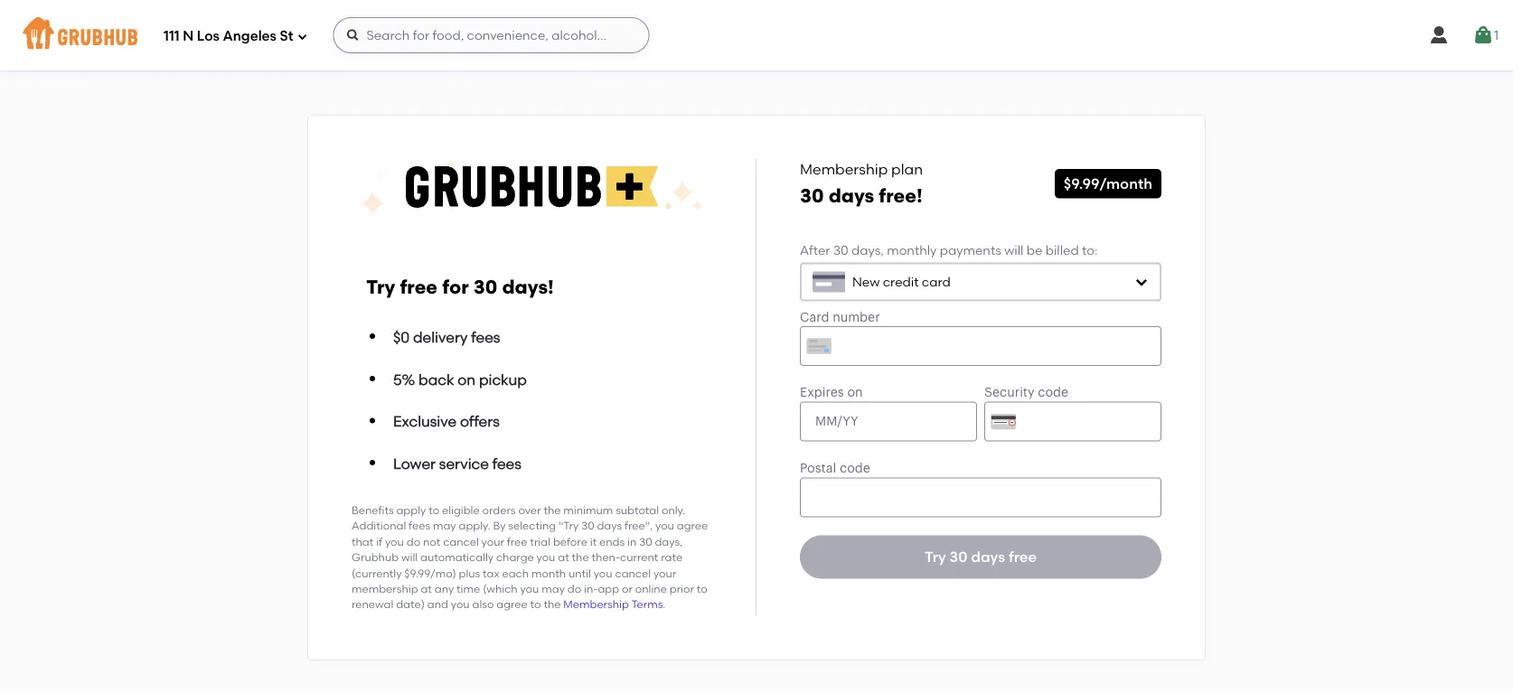 Task type: vqa. For each thing, say whether or not it's contained in the screenshot.
svg image
yes



Task type: describe. For each thing, give the bounding box(es) containing it.
checkout
[[1162, 586, 1223, 601]]

in-
[[584, 582, 598, 595]]

$9.99/month
[[1064, 175, 1152, 192]]

eligible
[[442, 504, 480, 517]]

2 vertical spatial the
[[544, 598, 561, 611]]

try for try 30 days free
[[925, 548, 946, 566]]

days inside button
[[971, 548, 1005, 566]]

you down time
[[451, 598, 470, 611]]

svg image inside main navigation navigation
[[346, 28, 360, 42]]

days inside the membership plan 30 days free!
[[829, 184, 874, 207]]

1 horizontal spatial svg image
[[1428, 24, 1450, 46]]

exclusive offers
[[393, 413, 500, 430]]

plus
[[459, 567, 480, 580]]

back
[[419, 371, 454, 388]]

over
[[518, 504, 541, 517]]

service
[[439, 455, 489, 472]]

1
[[1494, 27, 1499, 43]]

trial
[[530, 535, 550, 548]]

before
[[553, 535, 587, 548]]

benefits
[[352, 504, 394, 517]]

it
[[590, 535, 597, 548]]

be
[[1027, 242, 1042, 258]]

after
[[800, 242, 830, 258]]

(currently
[[352, 567, 402, 580]]

0 vertical spatial days,
[[851, 242, 884, 258]]

offers
[[460, 413, 500, 430]]

membership
[[352, 582, 418, 595]]

until
[[568, 567, 591, 580]]

0 vertical spatial may
[[433, 519, 456, 533]]

"try
[[558, 519, 579, 533]]

charge
[[496, 551, 534, 564]]

online
[[635, 582, 667, 595]]

$0 delivery fees
[[393, 328, 500, 346]]

in
[[627, 535, 637, 548]]

membership logo image
[[360, 159, 704, 217]]

$9.99/mo)
[[404, 567, 456, 580]]

111
[[164, 28, 180, 44]]

1 vertical spatial the
[[572, 551, 589, 564]]

los
[[197, 28, 220, 44]]

1 vertical spatial cancel
[[615, 567, 651, 580]]

1 horizontal spatial your
[[653, 567, 676, 580]]

time
[[457, 582, 480, 595]]

5%
[[393, 371, 415, 388]]

to right prior
[[697, 582, 707, 595]]

plan
[[891, 160, 923, 178]]

0 horizontal spatial cancel
[[443, 535, 479, 548]]

0 horizontal spatial agree
[[496, 598, 528, 611]]

credit
[[883, 274, 919, 290]]

lower
[[393, 455, 436, 472]]

delivery
[[413, 328, 468, 346]]

pickup
[[479, 371, 527, 388]]

exclusive
[[393, 413, 457, 430]]

automatically
[[420, 551, 494, 564]]

1 button
[[1472, 19, 1499, 52]]

days!
[[502, 276, 554, 299]]

fees inside benefits apply to eligible orders over the minimum subtotal only. additional fees may apply. by selecting "try 30 days free", you agree that if you do not cancel your free trial before it ends in 30 days, grubhub will automatically charge you at the then-current rate (currently $9.99/mo) plus tax each month until you cancel your membership at any time (which you may do in-app or online prior to renewal date) and you also agree to the
[[409, 519, 430, 533]]

terms
[[631, 598, 663, 611]]

0 horizontal spatial do
[[406, 535, 420, 548]]

by
[[493, 519, 506, 533]]

subtotal
[[616, 504, 659, 517]]

free inside button
[[1009, 548, 1037, 566]]

membership terms .
[[563, 598, 665, 611]]

date)
[[396, 598, 425, 611]]

try 30 days free
[[925, 548, 1037, 566]]

then-
[[592, 551, 620, 564]]

prior
[[670, 582, 694, 595]]

1 vertical spatial may
[[542, 582, 565, 595]]

1 vertical spatial do
[[567, 582, 581, 595]]

not
[[423, 535, 440, 548]]

that
[[352, 535, 374, 548]]

on
[[458, 371, 476, 388]]

each
[[502, 567, 529, 580]]

renewal
[[352, 598, 393, 611]]

orders
[[482, 504, 516, 517]]

30 inside the membership plan 30 days free!
[[800, 184, 824, 207]]

n
[[183, 28, 194, 44]]

days, inside benefits apply to eligible orders over the minimum subtotal only. additional fees may apply. by selecting "try 30 days free", you agree that if you do not cancel your free trial before it ends in 30 days, grubhub will automatically charge you at the then-current rate (currently $9.99/mo) plus tax each month until you cancel your membership at any time (which you may do in-app or online prior to renewal date) and you also agree to the
[[655, 535, 683, 548]]

membership for .
[[563, 598, 629, 611]]



Task type: locate. For each thing, give the bounding box(es) containing it.
1 vertical spatial days,
[[655, 535, 683, 548]]

0 horizontal spatial free
[[400, 276, 438, 299]]

cancel up or on the left of page
[[615, 567, 651, 580]]

agree down only.
[[677, 519, 708, 533]]

you right if at the left of page
[[385, 535, 404, 548]]

membership terms link
[[563, 598, 663, 611]]

5% back on pickup
[[393, 371, 527, 388]]

billed
[[1046, 242, 1079, 258]]

to right apply
[[429, 504, 439, 517]]

proceed to checkout
[[1091, 586, 1223, 601]]

fees down apply
[[409, 519, 430, 533]]

30 inside button
[[950, 548, 967, 566]]

0 horizontal spatial may
[[433, 519, 456, 533]]

svg image
[[346, 28, 360, 42], [1134, 275, 1149, 289]]

monthly
[[887, 242, 937, 258]]

the right over
[[544, 504, 561, 517]]

the up until on the left bottom of page
[[572, 551, 589, 564]]

1 horizontal spatial do
[[567, 582, 581, 595]]

only.
[[662, 504, 685, 517]]

Search for food, convenience, alcohol... search field
[[333, 17, 649, 53]]

1 horizontal spatial may
[[542, 582, 565, 595]]

for
[[442, 276, 469, 299]]

0 horizontal spatial your
[[481, 535, 504, 548]]

you
[[655, 519, 674, 533], [385, 535, 404, 548], [536, 551, 555, 564], [594, 567, 612, 580], [520, 582, 539, 595], [451, 598, 470, 611]]

0 horizontal spatial svg image
[[297, 31, 308, 42]]

1 vertical spatial membership
[[563, 598, 629, 611]]

will inside benefits apply to eligible orders over the minimum subtotal only. additional fees may apply. by selecting "try 30 days free", you agree that if you do not cancel your free trial before it ends in 30 days, grubhub will automatically charge you at the then-current rate (currently $9.99/mo) plus tax each month until you cancel your membership at any time (which you may do in-app or online prior to renewal date) and you also agree to the
[[401, 551, 418, 564]]

0 vertical spatial svg image
[[346, 28, 360, 42]]

st
[[280, 28, 293, 44]]

to inside button
[[1146, 586, 1159, 601]]

0 vertical spatial your
[[481, 535, 504, 548]]

days, up rate
[[655, 535, 683, 548]]

0 vertical spatial do
[[406, 535, 420, 548]]

membership plan 30 days free!
[[800, 160, 923, 207]]

.
[[663, 598, 665, 611]]

(which
[[483, 582, 518, 595]]

membership
[[800, 160, 888, 178], [563, 598, 629, 611]]

1 horizontal spatial membership
[[800, 160, 888, 178]]

do
[[406, 535, 420, 548], [567, 582, 581, 595]]

or
[[622, 582, 633, 595]]

0 horizontal spatial try
[[366, 276, 395, 299]]

1 vertical spatial svg image
[[1134, 275, 1149, 289]]

0 vertical spatial agree
[[677, 519, 708, 533]]

your down the by
[[481, 535, 504, 548]]

selecting
[[508, 519, 556, 533]]

30
[[800, 184, 824, 207], [833, 242, 848, 258], [473, 276, 497, 299], [581, 519, 594, 533], [639, 535, 652, 548], [950, 548, 967, 566]]

at down $9.99/mo)
[[421, 582, 432, 595]]

may up not
[[433, 519, 456, 533]]

payments
[[940, 242, 1001, 258]]

free",
[[625, 519, 653, 533]]

card
[[922, 274, 951, 290]]

fees for lower service fees
[[492, 455, 521, 472]]

you up month
[[536, 551, 555, 564]]

app
[[598, 582, 619, 595]]

tax
[[483, 567, 499, 580]]

1 horizontal spatial free
[[507, 535, 527, 548]]

to down month
[[530, 598, 541, 611]]

1 horizontal spatial days,
[[851, 242, 884, 258]]

you down then-
[[594, 567, 612, 580]]

membership down in-
[[563, 598, 629, 611]]

angeles
[[223, 28, 277, 44]]

try
[[366, 276, 395, 299], [925, 548, 946, 566]]

1 horizontal spatial at
[[558, 551, 569, 564]]

month
[[531, 567, 566, 580]]

proceed to checkout button
[[1036, 577, 1278, 610]]

0 horizontal spatial days
[[597, 519, 622, 533]]

the down month
[[544, 598, 561, 611]]

at
[[558, 551, 569, 564], [421, 582, 432, 595]]

1 vertical spatial fees
[[492, 455, 521, 472]]

agree
[[677, 519, 708, 533], [496, 598, 528, 611]]

do left in-
[[567, 582, 581, 595]]

$0
[[393, 328, 410, 346]]

benefits apply to eligible orders over the minimum subtotal only. additional fees may apply. by selecting "try 30 days free", you agree that if you do not cancel your free trial before it ends in 30 days, grubhub will automatically charge you at the then-current rate (currently $9.99/mo) plus tax each month until you cancel your membership at any time (which you may do in-app or online prior to renewal date) and you also agree to the
[[352, 504, 708, 611]]

fees for $0 delivery fees
[[471, 328, 500, 346]]

days, up 'new'
[[851, 242, 884, 258]]

0 horizontal spatial days,
[[655, 535, 683, 548]]

free!
[[879, 184, 923, 207]]

also
[[472, 598, 494, 611]]

agree down "(which"
[[496, 598, 528, 611]]

ends
[[599, 535, 625, 548]]

current
[[620, 551, 658, 564]]

try 30 days free button
[[800, 536, 1161, 579]]

svg image
[[1428, 24, 1450, 46], [1472, 24, 1494, 46], [297, 31, 308, 42]]

will
[[1004, 242, 1024, 258], [401, 551, 418, 564]]

will left 'be'
[[1004, 242, 1024, 258]]

0 horizontal spatial at
[[421, 582, 432, 595]]

0 horizontal spatial will
[[401, 551, 418, 564]]

any
[[435, 582, 454, 595]]

cancel up automatically
[[443, 535, 479, 548]]

to right the proceed
[[1146, 586, 1159, 601]]

days inside benefits apply to eligible orders over the minimum subtotal only. additional fees may apply. by selecting "try 30 days free", you agree that if you do not cancel your free trial before it ends in 30 days, grubhub will automatically charge you at the then-current rate (currently $9.99/mo) plus tax each month until you cancel your membership at any time (which you may do in-app or online prior to renewal date) and you also agree to the
[[597, 519, 622, 533]]

membership inside the membership plan 30 days free!
[[800, 160, 888, 178]]

1 horizontal spatial will
[[1004, 242, 1024, 258]]

1 vertical spatial days
[[597, 519, 622, 533]]

0 horizontal spatial membership
[[563, 598, 629, 611]]

will up $9.99/mo)
[[401, 551, 418, 564]]

grubhub
[[352, 551, 399, 564]]

and
[[427, 598, 448, 611]]

new credit card
[[852, 274, 951, 290]]

1 vertical spatial try
[[925, 548, 946, 566]]

2 horizontal spatial svg image
[[1472, 24, 1494, 46]]

minimum
[[563, 504, 613, 517]]

1 vertical spatial your
[[653, 567, 676, 580]]

new
[[852, 274, 880, 290]]

0 vertical spatial days
[[829, 184, 874, 207]]

0 vertical spatial membership
[[800, 160, 888, 178]]

at down before
[[558, 551, 569, 564]]

proceed
[[1091, 586, 1143, 601]]

additional
[[352, 519, 406, 533]]

2 vertical spatial fees
[[409, 519, 430, 533]]

0 vertical spatial will
[[1004, 242, 1024, 258]]

fees right delivery
[[471, 328, 500, 346]]

1 horizontal spatial svg image
[[1134, 275, 1149, 289]]

1 vertical spatial will
[[401, 551, 418, 564]]

to
[[429, 504, 439, 517], [697, 582, 707, 595], [1146, 586, 1159, 601], [530, 598, 541, 611]]

0 vertical spatial fees
[[471, 328, 500, 346]]

if
[[376, 535, 382, 548]]

2 vertical spatial days
[[971, 548, 1005, 566]]

do left not
[[406, 535, 420, 548]]

111 n los angeles st
[[164, 28, 293, 44]]

0 vertical spatial try
[[366, 276, 395, 299]]

days,
[[851, 242, 884, 258], [655, 535, 683, 548]]

free inside benefits apply to eligible orders over the minimum subtotal only. additional fees may apply. by selecting "try 30 days free", you agree that if you do not cancel your free trial before it ends in 30 days, grubhub will automatically charge you at the then-current rate (currently $9.99/mo) plus tax each month until you cancel your membership at any time (which you may do in-app or online prior to renewal date) and you also agree to the
[[507, 535, 527, 548]]

1 vertical spatial at
[[421, 582, 432, 595]]

0 vertical spatial at
[[558, 551, 569, 564]]

membership up free!
[[800, 160, 888, 178]]

fees
[[471, 328, 500, 346], [492, 455, 521, 472], [409, 519, 430, 533]]

1 horizontal spatial days
[[829, 184, 874, 207]]

0 horizontal spatial svg image
[[346, 28, 360, 42]]

svg image inside 1 button
[[1472, 24, 1494, 46]]

the
[[544, 504, 561, 517], [572, 551, 589, 564], [544, 598, 561, 611]]

your down rate
[[653, 567, 676, 580]]

1 horizontal spatial cancel
[[615, 567, 651, 580]]

try inside button
[[925, 548, 946, 566]]

2 horizontal spatial days
[[971, 548, 1005, 566]]

rate
[[661, 551, 683, 564]]

lower service fees
[[393, 455, 521, 472]]

fees right service
[[492, 455, 521, 472]]

cancel
[[443, 535, 479, 548], [615, 567, 651, 580]]

you down each in the left of the page
[[520, 582, 539, 595]]

you down only.
[[655, 519, 674, 533]]

1 horizontal spatial agree
[[677, 519, 708, 533]]

try free for 30 days!
[[366, 276, 554, 299]]

may
[[433, 519, 456, 533], [542, 582, 565, 595]]

apply
[[396, 504, 426, 517]]

0 vertical spatial cancel
[[443, 535, 479, 548]]

may down month
[[542, 582, 565, 595]]

1 vertical spatial agree
[[496, 598, 528, 611]]

1 horizontal spatial try
[[925, 548, 946, 566]]

to:
[[1082, 242, 1098, 258]]

2 horizontal spatial free
[[1009, 548, 1037, 566]]

main navigation navigation
[[0, 0, 1513, 71]]

membership for 30
[[800, 160, 888, 178]]

after 30 days, monthly payments will be billed to:
[[800, 242, 1098, 258]]

apply.
[[459, 519, 490, 533]]

0 vertical spatial the
[[544, 504, 561, 517]]

try for try free for 30 days!
[[366, 276, 395, 299]]



